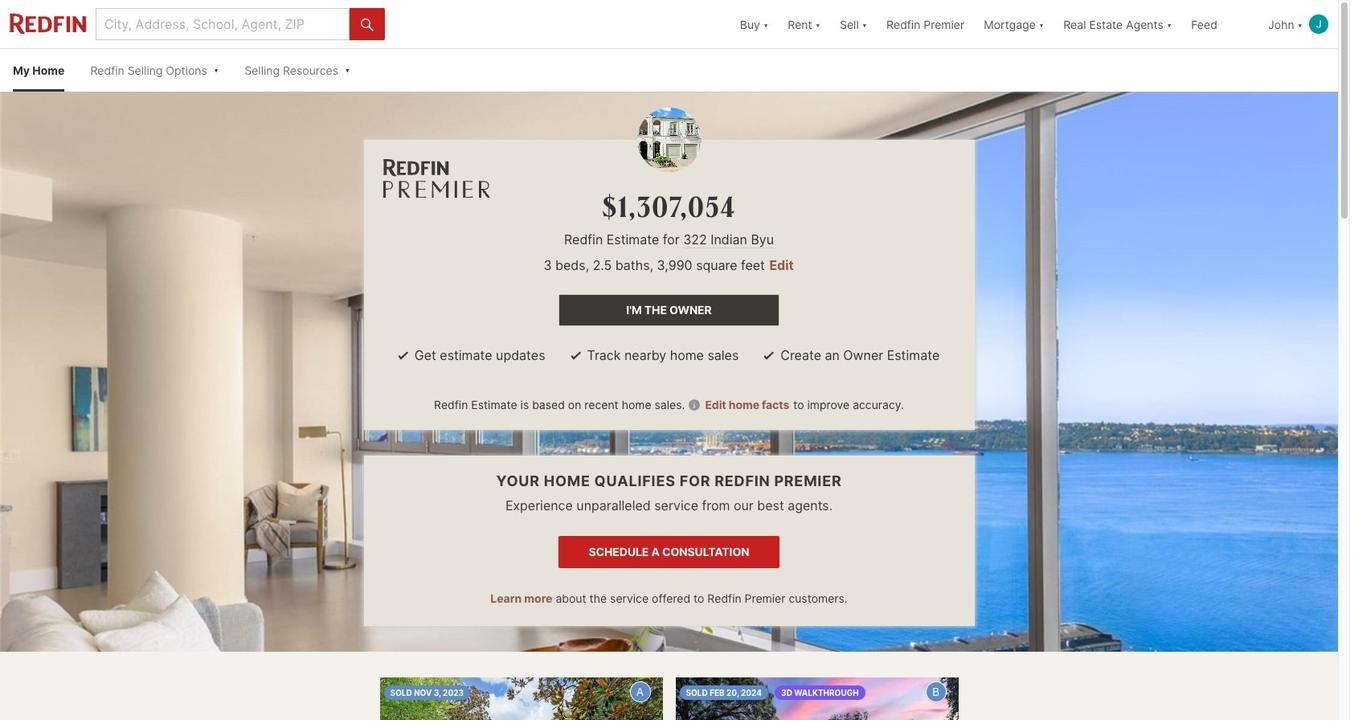 Task type: locate. For each thing, give the bounding box(es) containing it.
submit search image
[[361, 18, 374, 31]]

user photo image
[[1310, 14, 1329, 34]]

photo of 84 e broad oaks dr, houston, tx 77056 image
[[380, 678, 663, 720]]

premier logo image
[[383, 159, 490, 198]]



Task type: vqa. For each thing, say whether or not it's contained in the screenshot.
"Photo of 84 E Broad Oaks Dr, Houston, TX 77056"
yes



Task type: describe. For each thing, give the bounding box(es) containing it.
City, Address, School, Agent, ZIP search field
[[96, 8, 350, 40]]

photo of 360 timber terrace rd, houston, tx 77024 image
[[676, 678, 959, 720]]



